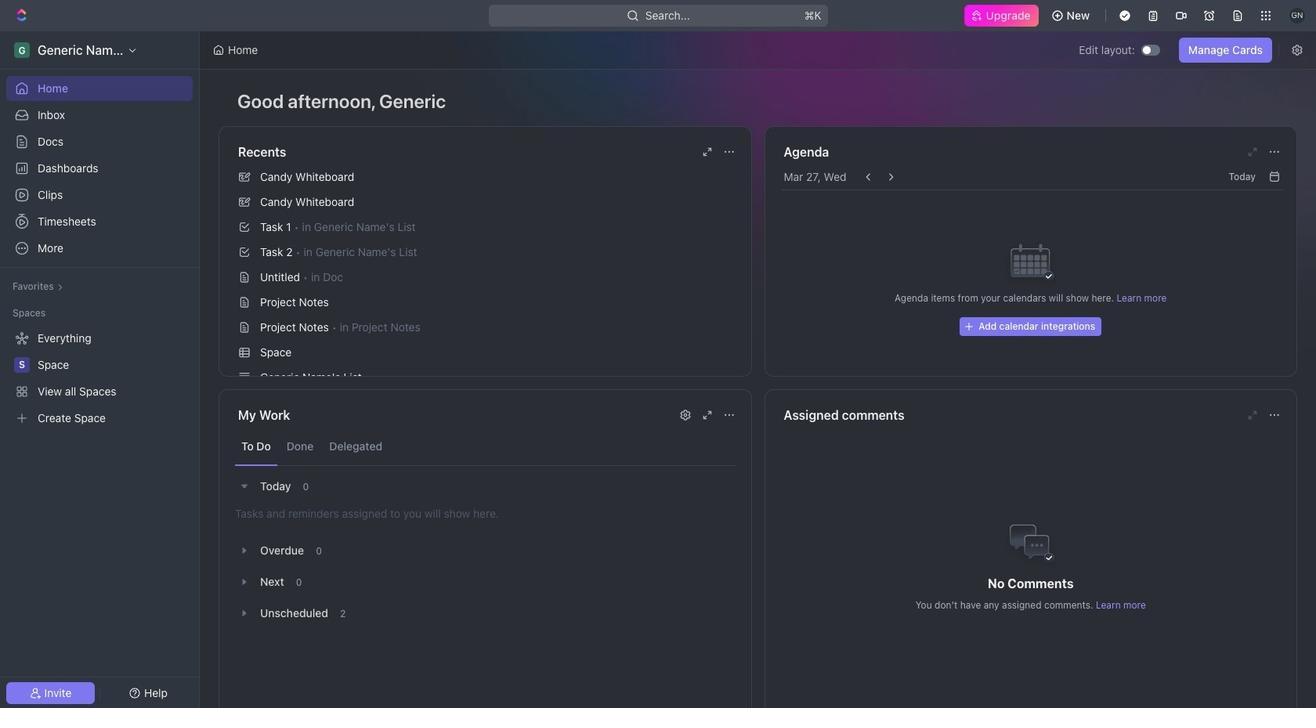 Task type: locate. For each thing, give the bounding box(es) containing it.
tab list
[[235, 428, 735, 466]]

tree
[[6, 326, 193, 431]]

tree inside the sidebar navigation
[[6, 326, 193, 431]]



Task type: describe. For each thing, give the bounding box(es) containing it.
space, , element
[[14, 357, 30, 373]]

generic name's workspace, , element
[[14, 42, 30, 58]]

sidebar navigation
[[0, 31, 203, 708]]



Task type: vqa. For each thing, say whether or not it's contained in the screenshot.
the leftmost the Copy
no



